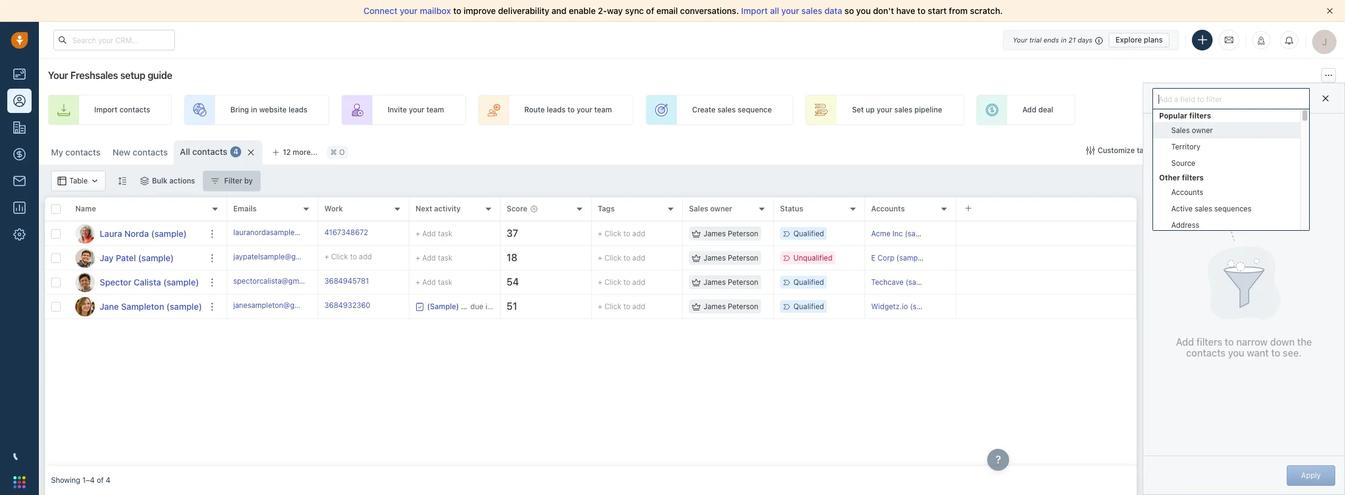 Task type: vqa. For each thing, say whether or not it's contained in the screenshot.
bottom the in
yes



Task type: describe. For each thing, give the bounding box(es) containing it.
1–4
[[82, 476, 95, 485]]

s image
[[75, 273, 95, 292]]

your for your freshsales setup guide
[[48, 70, 68, 81]]

source
[[1172, 158, 1196, 167]]

peterson for 51
[[728, 302, 759, 311]]

trial
[[1030, 36, 1042, 43]]

new contacts
[[113, 147, 168, 157]]

grid containing 37
[[45, 196, 1137, 466]]

janesampleton@gmail.com
[[233, 301, 325, 310]]

invite your team
[[388, 105, 444, 115]]

add deal link
[[977, 95, 1076, 125]]

you inside add filters to narrow down the contacts you want to see.
[[1228, 348, 1245, 359]]

invite your team link
[[342, 95, 466, 125]]

accounts option
[[1153, 184, 1301, 200]]

add a field to filter button
[[1153, 88, 1310, 108]]

deal
[[1039, 105, 1054, 115]]

⌘ o
[[330, 148, 345, 157]]

patel
[[116, 253, 136, 263]]

o
[[339, 148, 345, 157]]

freshworks switcher image
[[13, 476, 26, 488]]

explore
[[1116, 35, 1142, 44]]

source option
[[1153, 155, 1301, 171]]

jaypatelsample@gmail.com + click to add
[[233, 252, 372, 261]]

sales owner inside option
[[1172, 125, 1213, 135]]

3684945781
[[325, 276, 369, 286]]

contacts right my
[[65, 147, 100, 157]]

name column header
[[69, 198, 227, 222]]

score
[[507, 204, 528, 214]]

lauranordasample@gmail.com link
[[233, 227, 337, 240]]

container_wx8msf4aqz5i3rn1 image for customize table button
[[1086, 146, 1095, 155]]

add for 37
[[633, 229, 646, 238]]

laura norda (sample)
[[100, 228, 187, 239]]

cell for 51
[[957, 295, 1137, 318]]

your freshsales setup guide
[[48, 70, 172, 81]]

address option
[[1153, 217, 1301, 233]]

add contact
[[1291, 146, 1333, 155]]

e corp (sample) link
[[871, 253, 927, 262]]

my contacts
[[51, 147, 100, 157]]

customize table
[[1098, 146, 1155, 155]]

plans
[[1144, 35, 1163, 44]]

j image
[[75, 248, 95, 268]]

filter
[[224, 176, 242, 185]]

name row
[[45, 198, 227, 222]]

want
[[1247, 348, 1269, 359]]

import for import contacts link
[[94, 105, 118, 115]]

task for 37
[[438, 229, 452, 238]]

sales left pipeline
[[895, 105, 913, 115]]

import contacts for "import contacts" button
[[1185, 146, 1241, 155]]

widgetz.io (sample) link
[[871, 302, 941, 311]]

sales owner option
[[1153, 122, 1301, 138]]

owner inside option
[[1192, 125, 1213, 135]]

filters for popular
[[1190, 111, 1211, 120]]

qualified for 51
[[794, 302, 824, 311]]

(sample) for acme inc (sample)
[[905, 229, 935, 238]]

0 horizontal spatial 4
[[106, 476, 110, 485]]

what's new image
[[1257, 36, 1266, 45]]

4 inside all contacts 4
[[234, 147, 238, 156]]

(sample) for spector calista (sample)
[[163, 277, 199, 287]]

and
[[552, 5, 567, 16]]

popular
[[1160, 111, 1188, 120]]

widgetz.io
[[871, 302, 908, 311]]

send email image
[[1225, 35, 1234, 45]]

contacts inside add filters to narrow down the contacts you want to see.
[[1187, 348, 1226, 359]]

table
[[1137, 146, 1155, 155]]

add for 18
[[633, 253, 646, 262]]

press space to select this row. row containing jay patel (sample)
[[45, 246, 227, 270]]

filter by button
[[203, 171, 261, 191]]

website
[[259, 105, 287, 115]]

filter by
[[224, 176, 253, 185]]

cell for 37
[[957, 222, 1137, 246]]

1 horizontal spatial import
[[741, 5, 768, 16]]

actions
[[169, 176, 195, 185]]

sales left data
[[802, 5, 822, 16]]

improve
[[464, 5, 496, 16]]

customize
[[1098, 146, 1135, 155]]

sales right the create
[[718, 105, 736, 115]]

qualified for 37
[[794, 229, 824, 238]]

route leads to your team
[[524, 105, 612, 115]]

start
[[928, 5, 947, 16]]

2-
[[598, 5, 607, 16]]

contact
[[1307, 146, 1333, 155]]

leads inside the route leads to your team link
[[547, 105, 566, 115]]

container_wx8msf4aqz5i3rn1 image for filter by button
[[211, 177, 219, 185]]

jay patel (sample) link
[[100, 252, 174, 264]]

activity
[[434, 204, 461, 214]]

1 vertical spatial sales owner
[[689, 204, 733, 214]]

james peterson for 51
[[704, 302, 759, 311]]

4167348672 link
[[325, 227, 368, 240]]

click for 54
[[605, 278, 622, 287]]

active sales sequences option
[[1153, 200, 1301, 217]]

e corp (sample)
[[871, 253, 927, 262]]

your trial ends in 21 days
[[1013, 36, 1093, 43]]

+ click to add for 37
[[598, 229, 646, 238]]

laura norda (sample) link
[[100, 228, 187, 240]]

data
[[825, 5, 843, 16]]

scratch.
[[970, 5, 1003, 16]]

(sample) up widgetz.io (sample) link
[[906, 278, 936, 287]]

1 vertical spatial in
[[251, 105, 257, 115]]

12 more...
[[283, 148, 318, 157]]

techcave (sample)
[[871, 278, 936, 287]]

sync
[[625, 5, 644, 16]]

lauranordasample@gmail.com
[[233, 228, 337, 237]]

acme inc (sample)
[[871, 229, 935, 238]]

row group containing 37
[[227, 222, 1137, 319]]

other filters
[[1160, 173, 1204, 182]]

filters for other
[[1182, 173, 1204, 182]]

contacts right new
[[133, 147, 168, 157]]

my
[[51, 147, 63, 157]]

conversations.
[[680, 5, 739, 16]]

press space to select this row. row containing 37
[[227, 222, 1137, 246]]

table
[[69, 177, 88, 186]]

import contacts for import contacts link
[[94, 105, 150, 115]]

your right all
[[782, 5, 799, 16]]

add inside button
[[1291, 146, 1305, 155]]

james for 18
[[704, 253, 726, 263]]

jane sampleton (sample) link
[[100, 301, 202, 313]]

territory
[[1172, 142, 1201, 151]]

active sales sequences
[[1172, 204, 1252, 213]]

connect
[[364, 5, 398, 16]]

18
[[507, 252, 518, 263]]

acme inc (sample) link
[[871, 229, 935, 238]]

acme
[[871, 229, 891, 238]]

(sample) for jay patel (sample)
[[138, 253, 174, 263]]

press space to select this row. row containing spector calista (sample)
[[45, 270, 227, 295]]

address
[[1172, 220, 1200, 229]]

invite
[[388, 105, 407, 115]]

have
[[897, 5, 916, 16]]

option containing popular filters
[[1153, 109, 1301, 171]]

click for 37
[[605, 229, 622, 238]]

to inside add a field to filter dropdown button
[[1198, 93, 1205, 102]]

sales inside 'option'
[[1195, 204, 1213, 213]]

explore plans link
[[1109, 33, 1170, 47]]

james for 54
[[704, 278, 726, 287]]



Task type: locate. For each thing, give the bounding box(es) containing it.
3 + add task from the top
[[416, 277, 452, 287]]

container_wx8msf4aqz5i3rn1 image inside customize table button
[[1086, 146, 1095, 155]]

2 group from the top
[[1153, 184, 1301, 495]]

task for 54
[[438, 277, 452, 287]]

you left want
[[1228, 348, 1245, 359]]

1 james peterson from the top
[[704, 229, 759, 238]]

spector calista (sample) link
[[100, 276, 199, 288]]

(sample) right inc
[[905, 229, 935, 238]]

sales inside option
[[1172, 125, 1190, 135]]

bring
[[230, 105, 249, 115]]

0 vertical spatial owner
[[1192, 125, 1213, 135]]

e
[[871, 253, 876, 262]]

(sample) inside jay patel (sample) link
[[138, 253, 174, 263]]

press space to select this row. row
[[45, 222, 227, 246], [227, 222, 1137, 246], [45, 246, 227, 270], [227, 246, 1137, 270], [45, 270, 227, 295], [227, 270, 1137, 295], [45, 295, 227, 319], [227, 295, 1137, 319]]

0 vertical spatial + add task
[[416, 229, 452, 238]]

4 james from the top
[[704, 302, 726, 311]]

peterson
[[728, 229, 759, 238], [728, 253, 759, 263], [728, 278, 759, 287], [728, 302, 759, 311]]

techcave (sample) link
[[871, 278, 936, 287]]

press space to select this row. row containing laura norda (sample)
[[45, 222, 227, 246]]

filters for add
[[1197, 337, 1223, 348]]

2 task from the top
[[438, 253, 452, 262]]

filter
[[1207, 93, 1223, 102]]

a
[[1175, 93, 1179, 102]]

group
[[1153, 122, 1301, 171], [1153, 184, 1301, 495]]

0 vertical spatial you
[[857, 5, 871, 16]]

2 vertical spatial filters
[[1197, 337, 1223, 348]]

0 vertical spatial sales owner
[[1172, 125, 1213, 135]]

your inside invite your team link
[[409, 105, 425, 115]]

contacts down setup in the left top of the page
[[120, 105, 150, 115]]

1 task from the top
[[438, 229, 452, 238]]

0 horizontal spatial in
[[251, 105, 257, 115]]

spectorcalista@gmail.com
[[233, 276, 324, 286]]

(sample) inside jane sampleton (sample) link
[[166, 301, 202, 311]]

2 team from the left
[[594, 105, 612, 115]]

1 horizontal spatial your
[[1013, 36, 1028, 43]]

james for 37
[[704, 229, 726, 238]]

0 horizontal spatial owner
[[710, 204, 733, 214]]

sampleton
[[121, 301, 164, 311]]

option containing other filters
[[1153, 171, 1301, 495]]

0 horizontal spatial leads
[[289, 105, 307, 115]]

1 vertical spatial owner
[[710, 204, 733, 214]]

3684932360
[[325, 301, 371, 310]]

add inside dropdown button
[[1160, 93, 1173, 102]]

(sample)
[[151, 228, 187, 239], [905, 229, 935, 238], [138, 253, 174, 263], [897, 253, 927, 262], [163, 277, 199, 287], [906, 278, 936, 287], [166, 301, 202, 311], [910, 302, 941, 311]]

0 vertical spatial accounts
[[1172, 187, 1204, 197]]

1 vertical spatial your
[[48, 70, 68, 81]]

all contacts 4
[[180, 146, 238, 157]]

4 cell from the top
[[957, 295, 1137, 318]]

laura
[[100, 228, 122, 239]]

set up your sales pipeline link
[[806, 95, 964, 125]]

4 peterson from the top
[[728, 302, 759, 311]]

3 qualified from the top
[[794, 302, 824, 311]]

list box
[[1153, 108, 1310, 495]]

2 vertical spatial import
[[1185, 146, 1209, 155]]

grid
[[45, 196, 1137, 466]]

your inside the route leads to your team link
[[577, 105, 593, 115]]

1 option from the top
[[1153, 109, 1301, 171]]

your left trial
[[1013, 36, 1028, 43]]

your left freshsales
[[48, 70, 68, 81]]

norda
[[124, 228, 149, 239]]

in left 21
[[1061, 36, 1067, 43]]

container_wx8msf4aqz5i3rn1 image for 'bulk actions' button
[[141, 177, 149, 185]]

import contacts down sales owner option
[[1185, 146, 1241, 155]]

contacts down sales owner option
[[1211, 146, 1241, 155]]

2 james from the top
[[704, 253, 726, 263]]

1 horizontal spatial sales
[[1172, 125, 1190, 135]]

add filters to narrow down the contacts you want to see.
[[1176, 337, 1312, 359]]

style_myh0__igzzd8unmi image
[[118, 177, 127, 185]]

showing 1–4 of 4
[[51, 476, 110, 485]]

press space to select this row. row containing jane sampleton (sample)
[[45, 295, 227, 319]]

corp
[[878, 253, 895, 262]]

widgetz.io (sample)
[[871, 302, 941, 311]]

2 vertical spatial qualified
[[794, 302, 824, 311]]

51
[[507, 301, 517, 312]]

3 task from the top
[[438, 277, 452, 287]]

2 vertical spatial task
[[438, 277, 452, 287]]

2 row group from the left
[[227, 222, 1137, 319]]

+ add task for 54
[[416, 277, 452, 287]]

of right sync at the left top of the page
[[646, 5, 654, 16]]

import contacts inside import contacts link
[[94, 105, 150, 115]]

owner
[[1192, 125, 1213, 135], [710, 204, 733, 214]]

route leads to your team link
[[478, 95, 634, 125]]

row group
[[45, 222, 227, 319], [227, 222, 1137, 319]]

1 horizontal spatial accounts
[[1172, 187, 1204, 197]]

1 vertical spatial group
[[1153, 184, 1301, 495]]

james peterson for 54
[[704, 278, 759, 287]]

4 james peterson from the top
[[704, 302, 759, 311]]

0 vertical spatial task
[[438, 229, 452, 238]]

import contacts down setup in the left top of the page
[[94, 105, 150, 115]]

task
[[438, 229, 452, 238], [438, 253, 452, 262], [438, 277, 452, 287]]

1 qualified from the top
[[794, 229, 824, 238]]

1 row group from the left
[[45, 222, 227, 319]]

all
[[770, 5, 779, 16]]

add a field to filter
[[1160, 93, 1223, 102]]

1 vertical spatial + add task
[[416, 253, 452, 262]]

jay
[[100, 253, 114, 263]]

1 leads from the left
[[289, 105, 307, 115]]

table button
[[51, 171, 106, 191]]

+ click to add for 54
[[598, 278, 646, 287]]

accounts
[[1172, 187, 1204, 197], [871, 204, 905, 214]]

days
[[1078, 36, 1093, 43]]

leads inside bring in website leads link
[[289, 105, 307, 115]]

4 + click to add from the top
[[598, 302, 646, 311]]

contacts right all
[[192, 146, 227, 157]]

1 vertical spatial qualified
[[794, 278, 824, 287]]

cell
[[957, 222, 1137, 246], [957, 246, 1137, 270], [957, 270, 1137, 294], [957, 295, 1137, 318]]

1 horizontal spatial in
[[1061, 36, 1067, 43]]

see.
[[1283, 348, 1302, 359]]

import contacts
[[94, 105, 150, 115], [1185, 146, 1241, 155]]

1 + add task from the top
[[416, 229, 452, 238]]

your right up
[[877, 105, 893, 115]]

ends
[[1044, 36, 1059, 43]]

(sample) for laura norda (sample)
[[151, 228, 187, 239]]

+ add task for 18
[[416, 253, 452, 262]]

1 vertical spatial sales
[[689, 204, 709, 214]]

2 + add task from the top
[[416, 253, 452, 262]]

import contacts button
[[1169, 140, 1247, 161]]

cell for 54
[[957, 270, 1137, 294]]

1 horizontal spatial you
[[1228, 348, 1245, 359]]

container_wx8msf4aqz5i3rn1 image inside 'bulk actions' button
[[141, 177, 149, 185]]

container_wx8msf4aqz5i3rn1 image
[[1086, 146, 1095, 155], [141, 177, 149, 185], [211, 177, 219, 185], [692, 254, 701, 262], [692, 278, 701, 287]]

add for 51
[[633, 302, 646, 311]]

1 vertical spatial accounts
[[871, 204, 905, 214]]

in
[[1061, 36, 1067, 43], [251, 105, 257, 115]]

1 horizontal spatial import contacts
[[1185, 146, 1241, 155]]

peterson for 18
[[728, 253, 759, 263]]

1 cell from the top
[[957, 222, 1137, 246]]

group containing sales owner
[[1153, 122, 1301, 171]]

accounts down other filters
[[1172, 187, 1204, 197]]

emails
[[233, 204, 257, 214]]

(sample) right corp
[[897, 253, 927, 262]]

james peterson for 37
[[704, 229, 759, 238]]

(sample) down name column header
[[151, 228, 187, 239]]

0 vertical spatial 4
[[234, 147, 238, 156]]

Search your CRM... text field
[[53, 30, 175, 50]]

spectorcalista@gmail.com 3684945781
[[233, 276, 369, 286]]

freshsales
[[70, 70, 118, 81]]

(sample) for e corp (sample)
[[897, 253, 927, 262]]

next activity
[[416, 204, 461, 214]]

0 horizontal spatial your
[[48, 70, 68, 81]]

bulk
[[152, 176, 167, 185]]

l image
[[75, 224, 95, 243]]

narrow
[[1237, 337, 1268, 348]]

to
[[453, 5, 461, 16], [918, 5, 926, 16], [1198, 93, 1205, 102], [568, 105, 575, 115], [624, 229, 631, 238], [350, 252, 357, 261], [624, 253, 631, 262], [624, 278, 631, 287], [624, 302, 631, 311], [1225, 337, 1234, 348], [1272, 348, 1281, 359]]

techcave
[[871, 278, 904, 287]]

janesampleton@gmail.com link
[[233, 300, 325, 313]]

1 horizontal spatial 4
[[234, 147, 238, 156]]

0 vertical spatial filters
[[1190, 111, 1211, 120]]

spector
[[100, 277, 131, 287]]

+ click to add for 51
[[598, 302, 646, 311]]

bring in website leads link
[[184, 95, 329, 125]]

to inside the route leads to your team link
[[568, 105, 575, 115]]

2 option from the top
[[1153, 171, 1301, 495]]

0 horizontal spatial you
[[857, 5, 871, 16]]

(sample) right sampleton
[[166, 301, 202, 311]]

your right invite
[[409, 105, 425, 115]]

sales right active
[[1195, 204, 1213, 213]]

⌘
[[330, 148, 337, 157]]

accounts inside grid
[[871, 204, 905, 214]]

filters down add a field to filter on the right
[[1190, 111, 1211, 120]]

1 team from the left
[[427, 105, 444, 115]]

1 horizontal spatial team
[[594, 105, 612, 115]]

4 right 1–4
[[106, 476, 110, 485]]

1 vertical spatial task
[[438, 253, 452, 262]]

2 horizontal spatial import
[[1185, 146, 1209, 155]]

2 vertical spatial + add task
[[416, 277, 452, 287]]

click
[[605, 229, 622, 238], [331, 252, 348, 261], [605, 253, 622, 262], [605, 278, 622, 287], [605, 302, 622, 311]]

filters inside add filters to narrow down the contacts you want to see.
[[1197, 337, 1223, 348]]

group for other filters
[[1153, 184, 1301, 495]]

so
[[845, 5, 854, 16]]

12
[[283, 148, 291, 157]]

import down your freshsales setup guide
[[94, 105, 118, 115]]

unqualified
[[794, 253, 833, 263]]

add deal
[[1023, 105, 1054, 115]]

1 + click to add from the top
[[598, 229, 646, 238]]

3 cell from the top
[[957, 270, 1137, 294]]

1 group from the top
[[1153, 122, 1301, 171]]

0 horizontal spatial import
[[94, 105, 118, 115]]

3 + click to add from the top
[[598, 278, 646, 287]]

territory option
[[1153, 138, 1301, 155]]

leads right route on the top
[[547, 105, 566, 115]]

owner inside grid
[[710, 204, 733, 214]]

in right bring
[[251, 105, 257, 115]]

1 horizontal spatial owner
[[1192, 125, 1213, 135]]

accounts inside option
[[1172, 187, 1204, 197]]

cell for 18
[[957, 246, 1137, 270]]

set
[[852, 105, 864, 115]]

1 peterson from the top
[[728, 229, 759, 238]]

import all your sales data link
[[741, 5, 845, 16]]

create sales sequence
[[692, 105, 772, 115]]

3 peterson from the top
[[728, 278, 759, 287]]

add
[[1160, 93, 1173, 102], [1023, 105, 1037, 115], [1291, 146, 1305, 155], [422, 229, 436, 238], [422, 253, 436, 262], [422, 277, 436, 287], [1176, 337, 1194, 348]]

1 vertical spatial filters
[[1182, 173, 1204, 182]]

of right 1–4
[[97, 476, 104, 485]]

jaypatelsample@gmail.com link
[[233, 252, 327, 264]]

press space to select this row. row containing 54
[[227, 270, 1137, 295]]

accounts up acme
[[871, 204, 905, 214]]

you right so on the top of the page
[[857, 5, 871, 16]]

add inside add filters to narrow down the contacts you want to see.
[[1176, 337, 1194, 348]]

0 horizontal spatial sales owner
[[689, 204, 733, 214]]

task for 18
[[438, 253, 452, 262]]

2 james peterson from the top
[[704, 253, 759, 263]]

(sample) inside laura norda (sample) 'link'
[[151, 228, 187, 239]]

(sample) up the spector calista (sample)
[[138, 253, 174, 263]]

2 peterson from the top
[[728, 253, 759, 263]]

0 horizontal spatial accounts
[[871, 204, 905, 214]]

0 vertical spatial of
[[646, 5, 654, 16]]

your for your trial ends in 21 days
[[1013, 36, 1028, 43]]

1 horizontal spatial of
[[646, 5, 654, 16]]

import inside button
[[1185, 146, 1209, 155]]

all
[[180, 146, 190, 157]]

0 vertical spatial import contacts
[[94, 105, 150, 115]]

leads right website
[[289, 105, 307, 115]]

0 horizontal spatial sales
[[689, 204, 709, 214]]

down
[[1271, 337, 1295, 348]]

popular filters
[[1160, 111, 1211, 120]]

james for 51
[[704, 302, 726, 311]]

1 james from the top
[[704, 229, 726, 238]]

sales
[[1172, 125, 1190, 135], [689, 204, 709, 214]]

0 vertical spatial qualified
[[794, 229, 824, 238]]

2 qualified from the top
[[794, 278, 824, 287]]

option
[[1153, 109, 1301, 171], [1153, 171, 1301, 495]]

add for 54
[[633, 278, 646, 287]]

0 vertical spatial your
[[1013, 36, 1028, 43]]

way
[[607, 5, 623, 16]]

(sample) down techcave (sample) "link" at the bottom of the page
[[910, 302, 941, 311]]

import for "import contacts" button
[[1185, 146, 1209, 155]]

james peterson for 18
[[704, 253, 759, 263]]

(sample) inside spector calista (sample) link
[[163, 277, 199, 287]]

close image
[[1327, 8, 1333, 14]]

3684932360 link
[[325, 300, 371, 313]]

peterson for 54
[[728, 278, 759, 287]]

1 vertical spatial 4
[[106, 476, 110, 485]]

(sample) right calista
[[163, 277, 199, 287]]

bulk actions button
[[133, 171, 203, 191]]

import contacts inside "import contacts" button
[[1185, 146, 1241, 155]]

your left mailbox
[[400, 5, 418, 16]]

1 vertical spatial you
[[1228, 348, 1245, 359]]

your inside set up your sales pipeline link
[[877, 105, 893, 115]]

james peterson
[[704, 229, 759, 238], [704, 253, 759, 263], [704, 278, 759, 287], [704, 302, 759, 311]]

container_wx8msf4aqz5i3rn1 image
[[58, 177, 66, 185], [91, 177, 99, 185], [692, 229, 701, 238], [416, 302, 424, 311], [692, 302, 701, 311]]

0 vertical spatial import
[[741, 5, 768, 16]]

contacts inside button
[[1211, 146, 1241, 155]]

4
[[234, 147, 238, 156], [106, 476, 110, 485]]

1 horizontal spatial sales owner
[[1172, 125, 1213, 135]]

filters
[[1190, 111, 1211, 120], [1182, 173, 1204, 182], [1197, 337, 1223, 348]]

import left all
[[741, 5, 768, 16]]

3 james from the top
[[704, 278, 726, 287]]

click for 51
[[605, 302, 622, 311]]

+ click to add for 18
[[598, 253, 646, 262]]

more...
[[293, 148, 318, 157]]

press space to select this row. row containing 18
[[227, 246, 1137, 270]]

press space to select this row. row containing 51
[[227, 295, 1137, 319]]

contacts left narrow
[[1187, 348, 1226, 359]]

create sales sequence link
[[646, 95, 794, 125]]

0 vertical spatial sales
[[1172, 125, 1190, 135]]

enable
[[569, 5, 596, 16]]

1 horizontal spatial leads
[[547, 105, 566, 115]]

row group containing laura norda (sample)
[[45, 222, 227, 319]]

1 vertical spatial import contacts
[[1185, 146, 1241, 155]]

list box containing popular filters
[[1153, 108, 1310, 495]]

0 vertical spatial group
[[1153, 122, 1301, 171]]

your
[[1013, 36, 1028, 43], [48, 70, 68, 81]]

group for popular filters
[[1153, 122, 1301, 171]]

4 up filter by
[[234, 147, 238, 156]]

filters left narrow
[[1197, 337, 1223, 348]]

customize table button
[[1079, 140, 1163, 161]]

my contacts button
[[45, 140, 107, 165], [51, 147, 100, 157]]

0 horizontal spatial import contacts
[[94, 105, 150, 115]]

Add a field to filter search field
[[1156, 91, 1307, 108]]

1 vertical spatial of
[[97, 476, 104, 485]]

0 horizontal spatial of
[[97, 476, 104, 485]]

2 + click to add from the top
[[598, 253, 646, 262]]

37
[[507, 228, 518, 239]]

up
[[866, 105, 875, 115]]

create
[[692, 105, 716, 115]]

(sample) for jane sampleton (sample)
[[166, 301, 202, 311]]

filters down source
[[1182, 173, 1204, 182]]

0 horizontal spatial team
[[427, 105, 444, 115]]

container_wx8msf4aqz5i3rn1 image inside filter by button
[[211, 177, 219, 185]]

import up source
[[1185, 146, 1209, 155]]

3 james peterson from the top
[[704, 278, 759, 287]]

1 vertical spatial import
[[94, 105, 118, 115]]

from
[[949, 5, 968, 16]]

your right route on the top
[[577, 105, 593, 115]]

2 cell from the top
[[957, 246, 1137, 270]]

qualified for 54
[[794, 278, 824, 287]]

+ add task for 37
[[416, 229, 452, 238]]

2 leads from the left
[[547, 105, 566, 115]]

group containing accounts
[[1153, 184, 1301, 495]]

j image
[[75, 297, 95, 316]]

click for 18
[[605, 253, 622, 262]]

peterson for 37
[[728, 229, 759, 238]]

work
[[325, 204, 343, 214]]

0 vertical spatial in
[[1061, 36, 1067, 43]]



